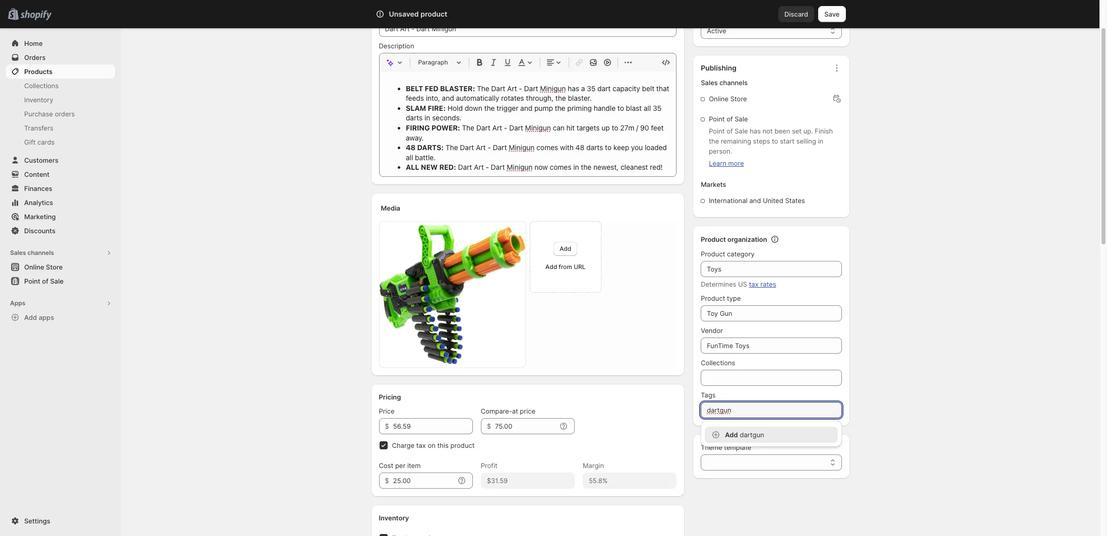Task type: locate. For each thing, give the bounding box(es) containing it.
paragraph button
[[414, 56, 465, 69]]

1 vertical spatial point
[[709, 127, 725, 135]]

0 horizontal spatial store
[[46, 263, 63, 271]]

online store button
[[0, 260, 121, 274]]

international
[[709, 197, 748, 205]]

store down the publishing
[[731, 95, 747, 103]]

to
[[772, 137, 778, 145]]

channels down discounts
[[27, 249, 54, 257]]

title
[[379, 10, 393, 18]]

1 vertical spatial online store
[[24, 263, 63, 271]]

online up point of sale link
[[24, 263, 44, 271]]

1 horizontal spatial sales channels
[[701, 79, 748, 87]]

1 vertical spatial collections
[[701, 359, 735, 367]]

margin
[[583, 462, 604, 470]]

tax right us
[[749, 280, 759, 288]]

point of sale button
[[0, 274, 121, 288]]

marketing
[[24, 213, 56, 221]]

transfers link
[[6, 121, 115, 135]]

channels down the publishing
[[720, 79, 748, 87]]

0 vertical spatial online
[[709, 95, 729, 103]]

online down the publishing
[[709, 95, 729, 103]]

Tags text field
[[701, 402, 842, 419]]

person.
[[709, 147, 732, 155]]

0 vertical spatial sale
[[735, 115, 748, 123]]

product for product type
[[701, 295, 725, 303]]

add inside 'button'
[[24, 314, 37, 322]]

sales inside button
[[10, 249, 26, 257]]

home link
[[6, 36, 115, 50]]

Product category text field
[[701, 261, 842, 277]]

0 vertical spatial sales channels
[[701, 79, 748, 87]]

has
[[750, 127, 761, 135]]

2 vertical spatial point
[[24, 277, 40, 285]]

1 vertical spatial point of sale
[[24, 277, 64, 285]]

profit
[[481, 462, 498, 470]]

sales channels down discounts
[[10, 249, 54, 257]]

0 horizontal spatial point of sale
[[24, 277, 64, 285]]

collections link
[[6, 79, 115, 93]]

product down determines on the right of the page
[[701, 295, 725, 303]]

organization
[[728, 236, 767, 244]]

1 product from the top
[[701, 236, 726, 244]]

add apps
[[24, 314, 54, 322]]

point of sale
[[709, 115, 748, 123], [24, 277, 64, 285]]

add inside button
[[560, 245, 572, 253]]

purchase
[[24, 110, 53, 118]]

2 vertical spatial sale
[[50, 277, 64, 285]]

1 vertical spatial channels
[[27, 249, 54, 257]]

sales down discounts
[[10, 249, 26, 257]]

store up point of sale button
[[46, 263, 63, 271]]

add left apps
[[24, 314, 37, 322]]

product
[[421, 10, 448, 18], [451, 442, 475, 450]]

add left from
[[546, 263, 557, 271]]

collections down products
[[24, 82, 59, 90]]

collections down vendor
[[701, 359, 735, 367]]

point of sale down online store link
[[24, 277, 64, 285]]

international and united states
[[709, 197, 805, 205]]

online store down the publishing
[[709, 95, 747, 103]]

add button
[[554, 242, 578, 256]]

Collections text field
[[701, 370, 842, 386]]

up.
[[804, 127, 813, 135]]

save button
[[819, 6, 846, 22]]

at
[[512, 408, 518, 416]]

in
[[818, 137, 824, 145]]

0 vertical spatial tax
[[749, 280, 759, 288]]

0 vertical spatial point of sale
[[709, 115, 748, 123]]

1 vertical spatial product
[[701, 250, 725, 258]]

search
[[420, 10, 442, 18]]

0 horizontal spatial sales
[[10, 249, 26, 257]]

1 vertical spatial store
[[46, 263, 63, 271]]

0 vertical spatial product
[[701, 236, 726, 244]]

point inside the point of sale has not been set up. finish the remaining steps to start selling in person. learn more
[[709, 127, 725, 135]]

products link
[[6, 65, 115, 79]]

online store inside button
[[24, 263, 63, 271]]

0 vertical spatial store
[[731, 95, 747, 103]]

add up theme template
[[725, 431, 738, 439]]

determines
[[701, 280, 737, 288]]

2 vertical spatial of
[[42, 277, 48, 285]]

home
[[24, 39, 43, 47]]

1 horizontal spatial tax
[[749, 280, 759, 288]]

search button
[[404, 6, 696, 22]]

Cost per item text field
[[393, 473, 455, 489]]

Price text field
[[393, 419, 473, 435]]

1 vertical spatial sale
[[735, 127, 748, 135]]

products
[[24, 68, 52, 76]]

Vendor text field
[[701, 338, 842, 354]]

1 horizontal spatial product
[[451, 442, 475, 450]]

tags
[[701, 391, 716, 399]]

0 horizontal spatial sales channels
[[10, 249, 54, 257]]

add from url
[[546, 263, 586, 271]]

point of sale inside button
[[24, 277, 64, 285]]

product down product organization
[[701, 250, 725, 258]]

inventory up purchase
[[24, 96, 53, 104]]

1 horizontal spatial point of sale
[[709, 115, 748, 123]]

compare-at price
[[481, 408, 536, 416]]

product up product category
[[701, 236, 726, 244]]

point of sale up remaining
[[709, 115, 748, 123]]

1 vertical spatial sales channels
[[10, 249, 54, 257]]

product right this
[[451, 442, 475, 450]]

tax
[[749, 280, 759, 288], [416, 442, 426, 450]]

add up add from url
[[560, 245, 572, 253]]

1 horizontal spatial channels
[[720, 79, 748, 87]]

$ down price
[[385, 423, 389, 431]]

price
[[379, 408, 395, 416]]

store
[[731, 95, 747, 103], [46, 263, 63, 271]]

1 horizontal spatial collections
[[701, 359, 735, 367]]

start
[[780, 137, 795, 145]]

0 horizontal spatial channels
[[27, 249, 54, 257]]

content
[[24, 170, 50, 179]]

0 horizontal spatial inventory
[[24, 96, 53, 104]]

1 vertical spatial of
[[727, 127, 733, 135]]

$ down "compare-"
[[487, 423, 491, 431]]

sales channels down the publishing
[[701, 79, 748, 87]]

learn more link
[[709, 159, 744, 167]]

determines us tax rates
[[701, 280, 776, 288]]

0 horizontal spatial tax
[[416, 442, 426, 450]]

save
[[825, 10, 840, 18]]

pricing
[[379, 394, 401, 402]]

1 horizontal spatial online
[[709, 95, 729, 103]]

add from url button
[[546, 263, 586, 271]]

1 horizontal spatial store
[[731, 95, 747, 103]]

unsaved
[[389, 10, 419, 18]]

states
[[785, 197, 805, 205]]

collections
[[24, 82, 59, 90], [701, 359, 735, 367]]

finish
[[815, 127, 833, 135]]

Margin text field
[[583, 473, 677, 489]]

0 horizontal spatial online store
[[24, 263, 63, 271]]

online store
[[709, 95, 747, 103], [24, 263, 63, 271]]

$ down cost
[[385, 477, 389, 485]]

1 vertical spatial online
[[24, 263, 44, 271]]

sales down the publishing
[[701, 79, 718, 87]]

0 vertical spatial sales
[[701, 79, 718, 87]]

inventory down the cost per item text box
[[379, 515, 409, 523]]

1 horizontal spatial online store
[[709, 95, 747, 103]]

point inside button
[[24, 277, 40, 285]]

theme
[[701, 444, 722, 452]]

3 product from the top
[[701, 295, 725, 303]]

description
[[379, 42, 414, 50]]

Title text field
[[379, 21, 677, 37]]

2 vertical spatial product
[[701, 295, 725, 303]]

0 horizontal spatial online
[[24, 263, 44, 271]]

add
[[560, 245, 572, 253], [546, 263, 557, 271], [24, 314, 37, 322], [725, 431, 738, 439]]

online store up point of sale link
[[24, 263, 63, 271]]

been
[[775, 127, 790, 135]]

cost
[[379, 462, 393, 470]]

cost per item
[[379, 462, 421, 470]]

sale
[[735, 115, 748, 123], [735, 127, 748, 135], [50, 277, 64, 285]]

and
[[750, 197, 761, 205]]

selling
[[797, 137, 816, 145]]

of
[[727, 115, 733, 123], [727, 127, 733, 135], [42, 277, 48, 285]]

2 product from the top
[[701, 250, 725, 258]]

Compare-at price text field
[[495, 419, 557, 435]]

vendor
[[701, 327, 723, 335]]

finances
[[24, 185, 52, 193]]

customers
[[24, 156, 58, 164]]

1 horizontal spatial sales
[[701, 79, 718, 87]]

0 vertical spatial collections
[[24, 82, 59, 90]]

paragraph
[[418, 58, 448, 66]]

charge
[[392, 442, 415, 450]]

publishing
[[701, 64, 737, 72]]

sales channels button
[[6, 246, 115, 260]]

channels inside button
[[27, 249, 54, 257]]

0 vertical spatial product
[[421, 10, 448, 18]]

1 vertical spatial sales
[[10, 249, 26, 257]]

1 vertical spatial inventory
[[379, 515, 409, 523]]

0 horizontal spatial product
[[421, 10, 448, 18]]

set
[[792, 127, 802, 135]]

tax left on
[[416, 442, 426, 450]]

product category
[[701, 250, 755, 258]]

product right unsaved
[[421, 10, 448, 18]]



Task type: describe. For each thing, give the bounding box(es) containing it.
compare-
[[481, 408, 512, 416]]

add dartgun
[[725, 431, 764, 439]]

template
[[724, 444, 752, 452]]

not
[[763, 127, 773, 135]]

Product type text field
[[701, 306, 842, 322]]

purchase orders
[[24, 110, 75, 118]]

the
[[709, 137, 719, 145]]

price
[[520, 408, 536, 416]]

gift cards link
[[6, 135, 115, 149]]

product for product category
[[701, 250, 725, 258]]

transfers
[[24, 124, 53, 132]]

settings
[[24, 517, 50, 525]]

store inside button
[[46, 263, 63, 271]]

sale inside button
[[50, 277, 64, 285]]

category
[[727, 250, 755, 258]]

add for add from url
[[546, 263, 557, 271]]

of inside button
[[42, 277, 48, 285]]

markets
[[701, 181, 726, 189]]

this
[[437, 442, 449, 450]]

charge tax on this product
[[392, 442, 475, 450]]

rates
[[761, 280, 776, 288]]

product organization
[[701, 236, 767, 244]]

more
[[728, 159, 744, 167]]

0 horizontal spatial collections
[[24, 82, 59, 90]]

marketing link
[[6, 210, 115, 224]]

gift cards
[[24, 138, 55, 146]]

Profit text field
[[481, 473, 575, 489]]

product for product organization
[[701, 236, 726, 244]]

sales channels inside button
[[10, 249, 54, 257]]

item
[[407, 462, 421, 470]]

purchase orders link
[[6, 107, 115, 121]]

apps
[[10, 300, 25, 307]]

point of sale has not been set up. finish the remaining steps to start selling in person. learn more
[[709, 127, 833, 167]]

0 vertical spatial channels
[[720, 79, 748, 87]]

1 vertical spatial product
[[451, 442, 475, 450]]

1 horizontal spatial inventory
[[379, 515, 409, 523]]

shopify image
[[20, 10, 52, 21]]

0 vertical spatial of
[[727, 115, 733, 123]]

orders link
[[6, 50, 115, 65]]

dartgun
[[740, 431, 764, 439]]

online store link
[[6, 260, 115, 274]]

online inside online store link
[[24, 263, 44, 271]]

settings link
[[6, 514, 115, 529]]

url
[[574, 263, 586, 271]]

content link
[[6, 167, 115, 182]]

discard button
[[779, 6, 815, 22]]

product type
[[701, 295, 741, 303]]

orders
[[24, 53, 46, 62]]

on
[[428, 442, 436, 450]]

point of sale link
[[6, 274, 115, 288]]

0 vertical spatial online store
[[709, 95, 747, 103]]

finances link
[[6, 182, 115, 196]]

apps
[[39, 314, 54, 322]]

type
[[727, 295, 741, 303]]

1 vertical spatial tax
[[416, 442, 426, 450]]

sale inside the point of sale has not been set up. finish the remaining steps to start selling in person. learn more
[[735, 127, 748, 135]]

unsaved product
[[389, 10, 448, 18]]

discounts link
[[6, 224, 115, 238]]

add apps button
[[6, 311, 115, 325]]

add for add apps
[[24, 314, 37, 322]]

analytics
[[24, 199, 53, 207]]

discard
[[785, 10, 809, 18]]

theme template
[[701, 444, 752, 452]]

media
[[381, 204, 400, 212]]

orders
[[55, 110, 75, 118]]

of inside the point of sale has not been set up. finish the remaining steps to start selling in person. learn more
[[727, 127, 733, 135]]

0 vertical spatial inventory
[[24, 96, 53, 104]]

remaining
[[721, 137, 751, 145]]

add for add
[[560, 245, 572, 253]]

active
[[707, 27, 726, 35]]

$ for cost per item
[[385, 477, 389, 485]]

cards
[[37, 138, 55, 146]]

per
[[395, 462, 406, 470]]

learn
[[709, 159, 727, 167]]

gift
[[24, 138, 36, 146]]

analytics link
[[6, 196, 115, 210]]

$ for compare-at price
[[487, 423, 491, 431]]

$ for price
[[385, 423, 389, 431]]

discounts
[[24, 227, 55, 235]]

customers link
[[6, 153, 115, 167]]

0 vertical spatial point
[[709, 115, 725, 123]]

from
[[559, 263, 572, 271]]

add for add dartgun
[[725, 431, 738, 439]]

steps
[[753, 137, 770, 145]]

inventory link
[[6, 93, 115, 107]]



Task type: vqa. For each thing, say whether or not it's contained in the screenshot.
Add button
yes



